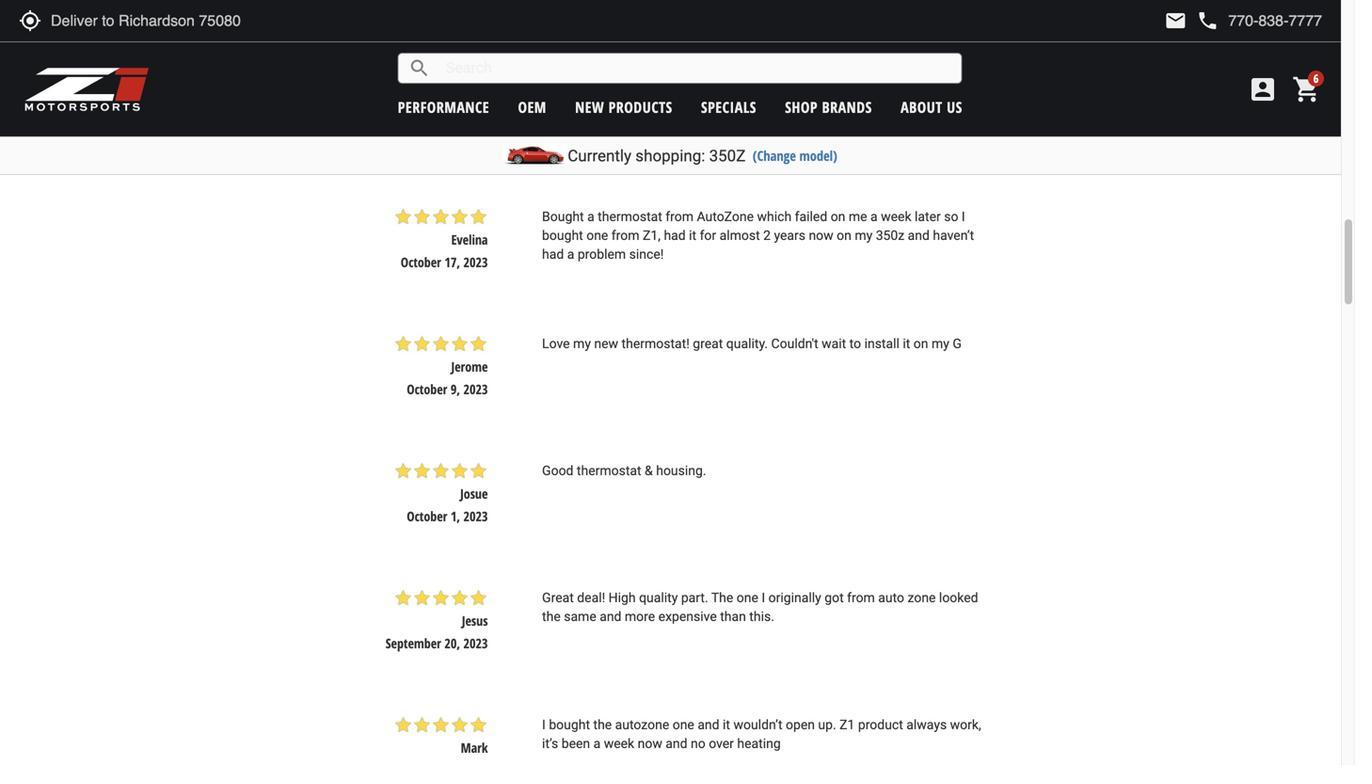 Task type: vqa. For each thing, say whether or not it's contained in the screenshot.
the left Body
no



Task type: locate. For each thing, give the bounding box(es) containing it.
work,
[[950, 717, 982, 733]]

0 horizontal spatial one
[[587, 228, 608, 243]]

it right install
[[903, 336, 911, 352]]

1 vertical spatial had
[[542, 247, 564, 262]]

the inside great deal! high quality part. the one i originally got from auto zone looked the same and more expensive than this.
[[542, 609, 561, 625]]

i inside great deal! high quality part. the one i originally got from auto zone looked the same and more expensive than this.
[[762, 590, 765, 606]]

october left 9,
[[407, 380, 447, 398]]

i up the this.
[[762, 590, 765, 606]]

2 vertical spatial one
[[673, 717, 695, 733]]

0 vertical spatial one
[[587, 228, 608, 243]]

new
[[575, 97, 604, 117], [594, 336, 619, 352]]

october left 17,
[[401, 253, 441, 271]]

2023 inside the star star star star star evelina october 17, 2023
[[464, 253, 488, 271]]

october for star star star star star evelina october 17, 2023
[[401, 253, 441, 271]]

wouldn't
[[734, 717, 783, 733]]

1 2023 from the top
[[464, 253, 488, 271]]

2 vertical spatial it
[[723, 717, 730, 733]]

october inside 'star star star star star jerome october 9, 2023'
[[407, 380, 447, 398]]

2023 right 9,
[[464, 380, 488, 398]]

2023 right 1,
[[464, 507, 488, 525]]

1 vertical spatial october
[[407, 380, 447, 398]]

1 vertical spatial thermostat
[[577, 463, 642, 479]]

1 vertical spatial i
[[762, 590, 765, 606]]

$87.23
[[379, 39, 413, 57]]

us
[[947, 97, 963, 117]]

october for star star star star star josue october 1, 2023
[[407, 507, 447, 525]]

2 vertical spatial from
[[847, 590, 875, 606]]

week up 350z
[[881, 209, 912, 224]]

0 horizontal spatial from
[[612, 228, 640, 243]]

2023 right 17,
[[464, 253, 488, 271]]

october
[[401, 253, 441, 271], [407, 380, 447, 398], [407, 507, 447, 525]]

thermostat inside bought a thermostat from autozone which failed on me a week later so i bought one from z1, had it for almost 2 years now on my 350z and haven't had a problem since!
[[598, 209, 663, 224]]

one up problem
[[587, 228, 608, 243]]

0 vertical spatial i
[[962, 209, 965, 224]]

now down failed
[[809, 228, 834, 243]]

mark
[[461, 739, 488, 757]]

and inside bought a thermostat from autozone which failed on me a week later so i bought one from z1, had it for almost 2 years now on my 350z and haven't had a problem since!
[[908, 228, 930, 243]]

2 horizontal spatial from
[[847, 590, 875, 606]]

from
[[666, 209, 694, 224], [612, 228, 640, 243], [847, 590, 875, 606]]

1 horizontal spatial my
[[855, 228, 873, 243]]

star star star star star josue october 1, 2023
[[394, 462, 488, 525]]

0 vertical spatial thermostat
[[598, 209, 663, 224]]

which
[[757, 209, 792, 224]]

currently shopping: 350z (change model)
[[568, 146, 838, 165]]

1 horizontal spatial had
[[664, 228, 686, 243]]

350z
[[709, 146, 746, 165]]

1 vertical spatial now
[[638, 736, 663, 752]]

1 vertical spatial bought
[[549, 717, 590, 733]]

1,
[[451, 507, 460, 525]]

0 vertical spatial the
[[542, 609, 561, 625]]

failed
[[795, 209, 828, 224]]

october inside star star star star star josue october 1, 2023
[[407, 507, 447, 525]]

3 2023 from the top
[[464, 507, 488, 525]]

years
[[774, 228, 806, 243]]

1 horizontal spatial from
[[666, 209, 694, 224]]

0 horizontal spatial it
[[689, 228, 697, 243]]

the left 'autozone'
[[593, 717, 612, 733]]

and down later
[[908, 228, 930, 243]]

1 vertical spatial the
[[593, 717, 612, 733]]

0 horizontal spatial the
[[542, 609, 561, 625]]

install
[[865, 336, 900, 352]]

1 horizontal spatial the
[[593, 717, 612, 733]]

new up currently
[[575, 97, 604, 117]]

i
[[962, 209, 965, 224], [762, 590, 765, 606], [542, 717, 546, 733]]

bought inside bought a thermostat from autozone which failed on me a week later so i bought one from z1, had it for almost 2 years now on my 350z and haven't had a problem since!
[[542, 228, 583, 243]]

0 vertical spatial had
[[664, 228, 686, 243]]

my down 'me' at the top of page
[[855, 228, 873, 243]]

october for star star star star star jerome october 9, 2023
[[407, 380, 447, 398]]

2 2023 from the top
[[464, 380, 488, 398]]

almost
[[720, 228, 760, 243]]

say
[[379, 121, 420, 152]]

shop
[[785, 97, 818, 117]]

from left autozone
[[666, 209, 694, 224]]

week inside bought a thermostat from autozone which failed on me a week later so i bought one from z1, had it for almost 2 years now on my 350z and haven't had a problem since!
[[881, 209, 912, 224]]

brands
[[822, 97, 872, 117]]

2 vertical spatial october
[[407, 507, 447, 525]]

4 2023 from the top
[[464, 634, 488, 652]]

bought down the 'bought'
[[542, 228, 583, 243]]

2023
[[464, 253, 488, 271], [464, 380, 488, 398], [464, 507, 488, 525], [464, 634, 488, 652]]

(change model) link
[[753, 146, 838, 165]]

and inside great deal! high quality part. the one i originally got from auto zone looked the same and more expensive than this.
[[600, 609, 622, 625]]

shop brands
[[785, 97, 872, 117]]

from inside great deal! high quality part. the one i originally got from auto zone looked the same and more expensive than this.
[[847, 590, 875, 606]]

haven't
[[933, 228, 975, 243]]

0 vertical spatial week
[[881, 209, 912, 224]]

1 horizontal spatial it
[[723, 717, 730, 733]]

week down 'autozone'
[[604, 736, 635, 752]]

2 horizontal spatial my
[[932, 336, 950, 352]]

new left thermostat!
[[594, 336, 619, 352]]

2023 inside star star star star star jesus september 20, 2023
[[464, 634, 488, 652]]

my left g
[[932, 336, 950, 352]]

it inside i bought the autozone one and it wouldn't open up. z1 product always work, it's been a week now and no over heating
[[723, 717, 730, 733]]

expensive
[[659, 609, 717, 625]]

2 horizontal spatial it
[[903, 336, 911, 352]]

z1 motorsports logo image
[[24, 66, 150, 113]]

one inside bought a thermostat from autozone which failed on me a week later so i bought one from z1, had it for almost 2 years now on my 350z and haven't had a problem since!
[[587, 228, 608, 243]]

shop brands link
[[785, 97, 872, 117]]

and down high
[[600, 609, 622, 625]]

it up over at the bottom of the page
[[723, 717, 730, 733]]

0 vertical spatial now
[[809, 228, 834, 243]]

0 vertical spatial bought
[[542, 228, 583, 243]]

350z
[[876, 228, 905, 243]]

the down great on the left bottom of the page
[[542, 609, 561, 625]]

0 vertical spatial october
[[401, 253, 441, 271]]

0 horizontal spatial now
[[638, 736, 663, 752]]

bought
[[542, 228, 583, 243], [549, 717, 590, 733]]

a inside i bought the autozone one and it wouldn't open up. z1 product always work, it's been a week now and no over heating
[[594, 736, 601, 752]]

heating
[[737, 736, 781, 752]]

shopping_cart
[[1292, 74, 1323, 104]]

2 horizontal spatial one
[[737, 590, 759, 606]]

star star star star star mark
[[394, 716, 488, 757]]

from right got
[[847, 590, 875, 606]]

on left g
[[914, 336, 929, 352]]

1 vertical spatial one
[[737, 590, 759, 606]]

0 horizontal spatial had
[[542, 247, 564, 262]]

2023 for star star star star star evelina october 17, 2023
[[464, 253, 488, 271]]

20,
[[445, 634, 460, 652]]

1 horizontal spatial one
[[673, 717, 695, 733]]

bought up been
[[549, 717, 590, 733]]

now inside i bought the autozone one and it wouldn't open up. z1 product always work, it's been a week now and no over heating
[[638, 736, 663, 752]]

0 horizontal spatial week
[[604, 736, 635, 752]]

housing.
[[656, 463, 706, 479]]

1 horizontal spatial now
[[809, 228, 834, 243]]

my inside bought a thermostat from autozone which failed on me a week later so i bought one from z1, had it for almost 2 years now on my 350z and haven't had a problem since!
[[855, 228, 873, 243]]

it
[[689, 228, 697, 243], [903, 336, 911, 352], [723, 717, 730, 733]]

0 horizontal spatial i
[[542, 717, 546, 733]]

great
[[542, 590, 574, 606]]

on left 'me' at the top of page
[[831, 209, 846, 224]]

open
[[786, 717, 815, 733]]

my_location
[[19, 9, 41, 32]]

week inside i bought the autozone one and it wouldn't open up. z1 product always work, it's been a week now and no over heating
[[604, 736, 635, 752]]

what our customers say
[[136, 121, 420, 152]]

1 vertical spatial on
[[837, 228, 852, 243]]

my right 'love'
[[573, 336, 591, 352]]

now
[[809, 228, 834, 243], [638, 736, 663, 752]]

autozone
[[697, 209, 754, 224]]

and
[[908, 228, 930, 243], [600, 609, 622, 625], [698, 717, 720, 733], [666, 736, 688, 752]]

had
[[664, 228, 686, 243], [542, 247, 564, 262]]

wait
[[822, 336, 846, 352]]

one up no
[[673, 717, 695, 733]]

on down 'me' at the top of page
[[837, 228, 852, 243]]

a
[[587, 209, 595, 224], [871, 209, 878, 224], [567, 247, 575, 262], [594, 736, 601, 752]]

no
[[691, 736, 706, 752]]

i up it's
[[542, 717, 546, 733]]

now down 'autozone'
[[638, 736, 663, 752]]

1 vertical spatial week
[[604, 736, 635, 752]]

specials link
[[701, 97, 757, 117]]

one up the this.
[[737, 590, 759, 606]]

had down the 'bought'
[[542, 247, 564, 262]]

i right so
[[962, 209, 965, 224]]

than
[[720, 609, 746, 625]]

october left 1,
[[407, 507, 447, 525]]

2
[[764, 228, 771, 243]]

great deal! high quality part. the one i originally got from auto zone looked the same and more expensive than this.
[[542, 590, 979, 625]]

search
[[408, 57, 431, 80]]

1 horizontal spatial i
[[762, 590, 765, 606]]

thermostat up z1,
[[598, 209, 663, 224]]

17,
[[445, 253, 460, 271]]

i bought the autozone one and it wouldn't open up. z1 product always work, it's been a week now and no over heating
[[542, 717, 982, 752]]

1 horizontal spatial week
[[881, 209, 912, 224]]

2023 inside star star star star star josue october 1, 2023
[[464, 507, 488, 525]]

thermostat left &
[[577, 463, 642, 479]]

$120.38
[[724, 25, 764, 43]]

account_box link
[[1243, 74, 1283, 104]]

my
[[855, 228, 873, 243], [573, 336, 591, 352], [932, 336, 950, 352]]

from left z1,
[[612, 228, 640, 243]]

2 vertical spatial i
[[542, 717, 546, 733]]

0 horizontal spatial my
[[573, 336, 591, 352]]

1 vertical spatial it
[[903, 336, 911, 352]]

thermostat
[[598, 209, 663, 224], [577, 463, 642, 479]]

a right been
[[594, 736, 601, 752]]

0 vertical spatial it
[[689, 228, 697, 243]]

shopping_cart link
[[1288, 74, 1323, 104]]

always
[[907, 717, 947, 733]]

me
[[849, 209, 867, 224]]

zone
[[908, 590, 936, 606]]

it left for at the right of the page
[[689, 228, 697, 243]]

2 horizontal spatial i
[[962, 209, 965, 224]]

specials
[[701, 97, 757, 117]]

2023 down jesus
[[464, 634, 488, 652]]

more
[[625, 609, 655, 625]]

star
[[163, 15, 182, 34], [182, 15, 200, 34], [200, 15, 219, 34], [219, 15, 238, 34], [394, 207, 413, 226], [413, 207, 432, 226], [432, 207, 450, 226], [450, 207, 469, 226], [469, 207, 488, 226], [394, 335, 413, 353], [413, 335, 432, 353], [432, 335, 450, 353], [450, 335, 469, 353], [469, 335, 488, 353], [394, 462, 413, 480], [413, 462, 432, 480], [432, 462, 450, 480], [450, 462, 469, 480], [469, 462, 488, 480], [394, 589, 413, 608], [413, 589, 432, 608], [432, 589, 450, 608], [450, 589, 469, 608], [469, 589, 488, 608], [394, 716, 413, 735], [413, 716, 432, 735], [432, 716, 450, 735], [450, 716, 469, 735], [469, 716, 488, 735]]

had right z1,
[[664, 228, 686, 243]]

october inside the star star star star star evelina october 17, 2023
[[401, 253, 441, 271]]

2023 inside 'star star star star star jerome october 9, 2023'
[[464, 380, 488, 398]]

what
[[136, 121, 196, 152]]



Task type: describe. For each thing, give the bounding box(es) containing it.
a right the 'bought'
[[587, 209, 595, 224]]

a right 'me' at the top of page
[[871, 209, 878, 224]]

thermostat!
[[622, 336, 690, 352]]

2023 for star star star star star josue october 1, 2023
[[464, 507, 488, 525]]

g
[[953, 336, 962, 352]]

performance link
[[398, 97, 490, 117]]

2 vertical spatial on
[[914, 336, 929, 352]]

product
[[858, 717, 903, 733]]

jerome
[[451, 358, 488, 376]]

0 vertical spatial on
[[831, 209, 846, 224]]

the inside i bought the autozone one and it wouldn't open up. z1 product always work, it's been a week now and no over heating
[[593, 717, 612, 733]]

september
[[386, 634, 441, 652]]

1 vertical spatial new
[[594, 336, 619, 352]]

star_half
[[238, 15, 257, 34]]

and up no
[[698, 717, 720, 733]]

0 vertical spatial from
[[666, 209, 694, 224]]

it inside bought a thermostat from autozone which failed on me a week later so i bought one from z1, had it for almost 2 years now on my 350z and haven't had a problem since!
[[689, 228, 697, 243]]

currently
[[568, 146, 632, 165]]

great
[[693, 336, 723, 352]]

(change
[[753, 146, 796, 165]]

part.
[[681, 590, 708, 606]]

the
[[711, 590, 734, 606]]

performance
[[398, 97, 490, 117]]

star star star star star jesus september 20, 2023
[[386, 589, 488, 652]]

products
[[609, 97, 673, 117]]

got
[[825, 590, 844, 606]]

z1
[[840, 717, 855, 733]]

bought
[[542, 209, 584, 224]]

to
[[850, 336, 861, 352]]

high
[[609, 590, 636, 606]]

one inside i bought the autozone one and it wouldn't open up. z1 product always work, it's been a week now and no over heating
[[673, 717, 695, 733]]

auto
[[879, 590, 905, 606]]

our
[[203, 121, 241, 152]]

Search search field
[[431, 54, 962, 83]]

deal!
[[577, 590, 605, 606]]

i inside i bought the autozone one and it wouldn't open up. z1 product always work, it's been a week now and no over heating
[[542, 717, 546, 733]]

star star star star star_half $5.14
[[163, 15, 257, 57]]

good thermostat & housing.
[[542, 463, 706, 479]]

autozone
[[615, 717, 670, 733]]

phone
[[1197, 9, 1219, 32]]

good
[[542, 463, 574, 479]]

2023 for star star star star star jerome october 9, 2023
[[464, 380, 488, 398]]

1 vertical spatial from
[[612, 228, 640, 243]]

so
[[944, 209, 959, 224]]

later
[[915, 209, 941, 224]]

$5.14
[[208, 39, 236, 57]]

up.
[[818, 717, 837, 733]]

mail phone
[[1165, 9, 1219, 32]]

z1,
[[643, 228, 661, 243]]

this.
[[750, 609, 775, 625]]

star star star star star evelina october 17, 2023
[[394, 207, 488, 271]]

been
[[562, 736, 590, 752]]

love
[[542, 336, 570, 352]]

josue
[[460, 485, 488, 503]]

mail
[[1165, 9, 1187, 32]]

model)
[[800, 146, 838, 165]]

quality
[[639, 590, 678, 606]]

9,
[[451, 380, 460, 398]]

same
[[564, 609, 597, 625]]

for
[[700, 228, 716, 243]]

star star star star star jerome october 9, 2023
[[394, 335, 488, 398]]

&
[[645, 463, 653, 479]]

i inside bought a thermostat from autozone which failed on me a week later so i bought one from z1, had it for almost 2 years now on my 350z and haven't had a problem since!
[[962, 209, 965, 224]]

one inside great deal! high quality part. the one i originally got from auto zone looked the same and more expensive than this.
[[737, 590, 759, 606]]

new products
[[575, 97, 673, 117]]

now inside bought a thermostat from autozone which failed on me a week later so i bought one from z1, had it for almost 2 years now on my 350z and haven't had a problem since!
[[809, 228, 834, 243]]

love my new thermostat! great quality. couldn't wait to install it on my g
[[542, 336, 962, 352]]

and left no
[[666, 736, 688, 752]]

evelina
[[451, 231, 488, 248]]

bought inside i bought the autozone one and it wouldn't open up. z1 product always work, it's been a week now and no over heating
[[549, 717, 590, 733]]

about us
[[901, 97, 963, 117]]

about
[[901, 97, 943, 117]]

0 vertical spatial new
[[575, 97, 604, 117]]

it's
[[542, 736, 558, 752]]

shopping:
[[636, 146, 705, 165]]

couldn't
[[771, 336, 819, 352]]

problem
[[578, 247, 626, 262]]

about us link
[[901, 97, 963, 117]]

a left problem
[[567, 247, 575, 262]]

2023 for star star star star star jesus september 20, 2023
[[464, 634, 488, 652]]

mail link
[[1165, 9, 1187, 32]]

looked
[[939, 590, 979, 606]]

oem link
[[518, 97, 547, 117]]

account_box
[[1248, 74, 1278, 104]]

phone link
[[1197, 9, 1323, 32]]

quality.
[[727, 336, 768, 352]]

oem
[[518, 97, 547, 117]]

originally
[[769, 590, 822, 606]]



